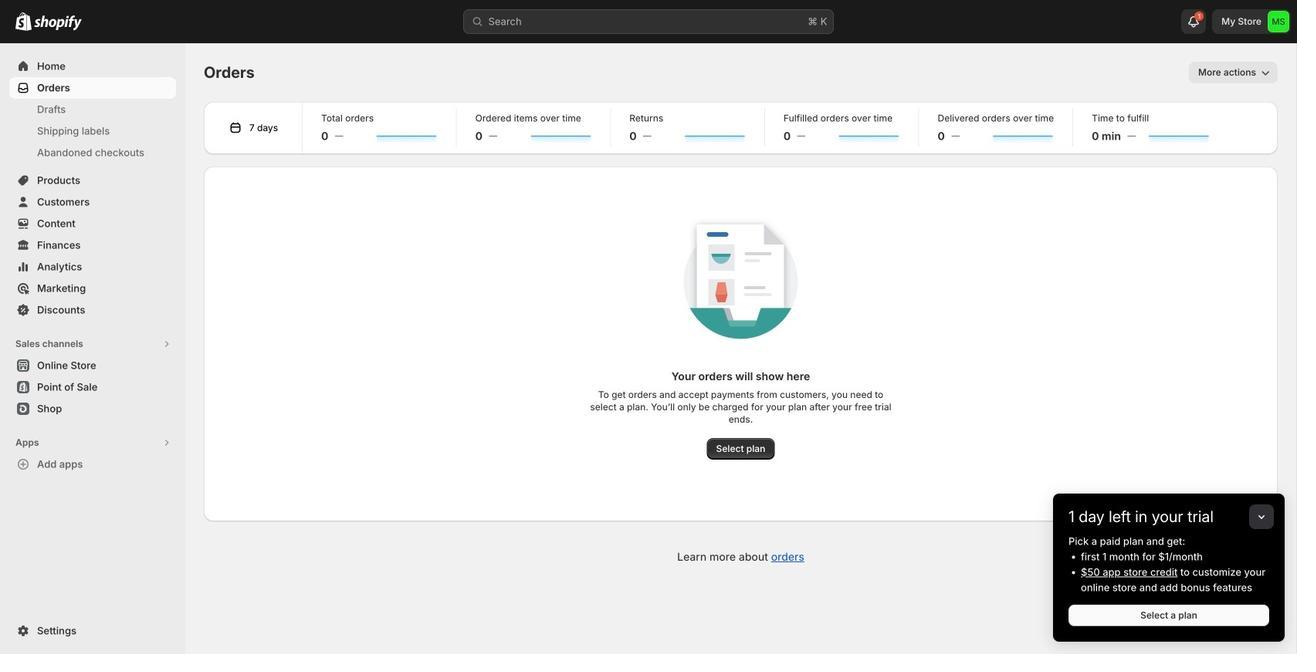 Task type: locate. For each thing, give the bounding box(es) containing it.
shopify image
[[34, 15, 82, 31]]



Task type: vqa. For each thing, say whether or not it's contained in the screenshot.
Settings at bottom
no



Task type: describe. For each thing, give the bounding box(es) containing it.
shopify image
[[15, 12, 32, 31]]

my store image
[[1268, 11, 1290, 32]]



